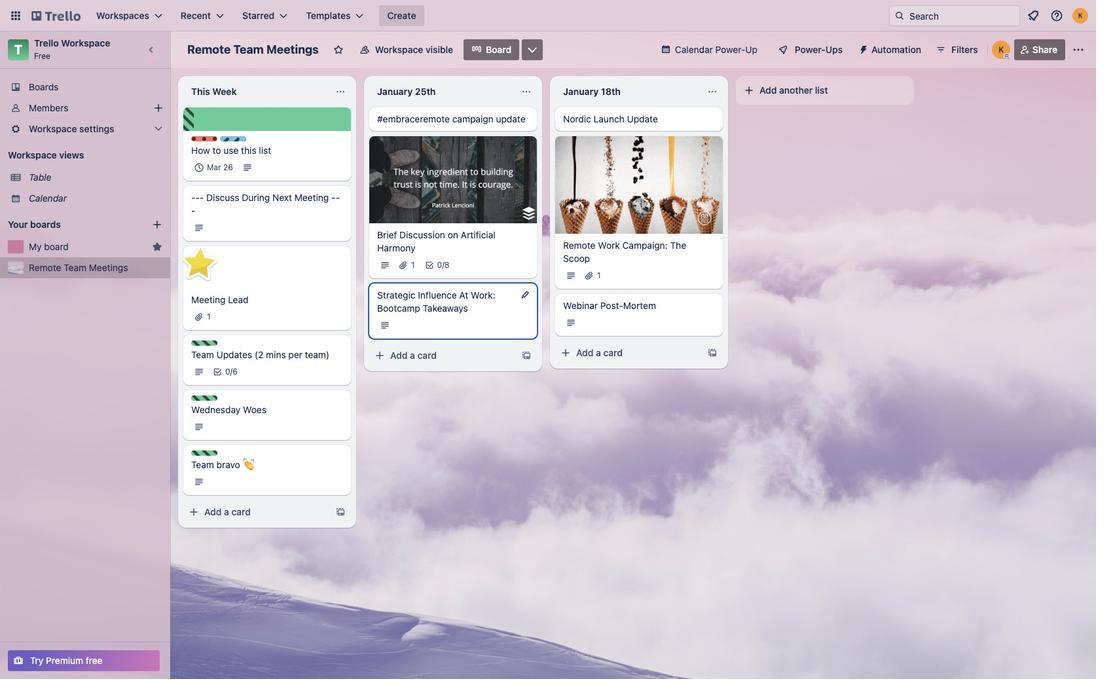 Task type: describe. For each thing, give the bounding box(es) containing it.
add a card button for scoop
[[555, 343, 699, 364]]

lead
[[228, 294, 249, 305]]

post-
[[600, 300, 623, 311]]

trello workspace link
[[34, 37, 110, 48]]

team left updates
[[191, 349, 214, 360]]

January 25th text field
[[369, 81, 516, 102]]

6
[[233, 367, 238, 377]]

campaign:
[[622, 240, 668, 251]]

templates
[[306, 10, 351, 21]]

meeting inside 'meeting lead' link
[[191, 294, 226, 305]]

this
[[241, 145, 256, 156]]

search image
[[895, 10, 905, 21]]

to
[[213, 145, 221, 156]]

boards
[[30, 219, 61, 230]]

your boards
[[8, 219, 61, 230]]

power- inside power-ups button
[[795, 44, 826, 55]]

remote inside text field
[[187, 43, 231, 56]]

free
[[34, 51, 50, 61]]

filters
[[951, 44, 978, 55]]

calendar for calendar
[[29, 193, 67, 204]]

0 horizontal spatial list
[[259, 145, 271, 156]]

add board image
[[152, 219, 162, 230]]

sm image
[[853, 39, 872, 58]]

create
[[387, 10, 416, 21]]

nordic launch update link
[[563, 113, 715, 126]]

workspace settings button
[[0, 119, 170, 139]]

workspace navigation collapse icon image
[[143, 41, 161, 59]]

power-ups
[[795, 44, 843, 55]]

color: green, title: "recurring item" element for team bravo 👏
[[191, 451, 217, 456]]

add another list button
[[736, 76, 914, 105]]

january for january 25th
[[377, 86, 413, 97]]

try
[[30, 655, 43, 666]]

another
[[779, 84, 813, 96]]

nordic
[[563, 113, 591, 124]]

power- inside calendar power-up link
[[715, 44, 745, 55]]

workspace settings
[[29, 123, 114, 134]]

card for harmony
[[417, 349, 437, 360]]

recent
[[181, 10, 211, 21]]

workspace visible button
[[352, 39, 461, 60]]

members
[[29, 102, 68, 113]]

calendar link
[[29, 192, 162, 205]]

create from template… image for this week
[[335, 507, 346, 517]]

team updates (2 mins per team)
[[191, 349, 329, 360]]

next
[[272, 192, 292, 203]]

boards link
[[0, 77, 170, 98]]

board link
[[464, 39, 519, 60]]

color: sky, title: none image
[[220, 136, 246, 141]]

18th
[[601, 86, 621, 97]]

scoop
[[563, 253, 590, 264]]

mar 26
[[207, 162, 233, 172]]

this member is an admin of this board. image
[[1004, 53, 1010, 59]]

your boards with 2 items element
[[8, 217, 132, 232]]

add another list
[[760, 84, 828, 96]]

update
[[496, 113, 526, 124]]

strategic influence at work: bootcamp takeaways link
[[377, 288, 529, 315]]

workspace for workspace settings
[[29, 123, 77, 134]]

list inside button
[[815, 84, 828, 96]]

0 for 0 / 6
[[225, 367, 230, 377]]

wednesday woes link
[[191, 403, 343, 416]]

1 for harmony
[[411, 260, 415, 269]]

8
[[445, 260, 450, 269]]

premium
[[46, 655, 83, 666]]

0 vertical spatial kendallparks02 (kendallparks02) image
[[1073, 8, 1088, 24]]

starred icon image
[[152, 242, 162, 252]]

wednesday
[[191, 404, 241, 415]]

harmony
[[377, 242, 415, 253]]

webinar post-mortem link
[[563, 299, 715, 313]]

webinar
[[563, 300, 598, 311]]

add for this week
[[204, 506, 222, 517]]

1 for scoop
[[597, 271, 601, 280]]

0 horizontal spatial a
[[224, 506, 229, 517]]

add inside button
[[760, 84, 777, 96]]

create from template… image for january 18th
[[707, 348, 718, 358]]

automation button
[[853, 39, 929, 60]]

settings
[[79, 123, 114, 134]]

0 / 6
[[225, 367, 238, 377]]

takeaways
[[423, 302, 468, 313]]

how to use this list
[[191, 145, 271, 156]]

a for harmony
[[410, 349, 415, 360]]

show menu image
[[1072, 43, 1085, 56]]

trello workspace free
[[34, 37, 110, 61]]

the
[[670, 240, 686, 251]]

/ for 8
[[442, 260, 445, 269]]

board
[[44, 241, 69, 252]]

remote team meetings link
[[29, 261, 162, 274]]

views
[[59, 149, 84, 160]]

primary element
[[0, 0, 1096, 31]]

share button
[[1014, 39, 1065, 60]]

1 vertical spatial remote team meetings
[[29, 262, 128, 273]]

table link
[[29, 171, 162, 184]]

up
[[745, 44, 758, 55]]

workspace visible
[[375, 44, 453, 55]]

1 vertical spatial kendallparks02 (kendallparks02) image
[[992, 41, 1010, 59]]

/ for 6
[[230, 367, 233, 377]]

try premium free button
[[8, 650, 160, 671]]

add a card for scoop
[[576, 347, 623, 358]]

how to use this list link
[[191, 144, 343, 157]]

update
[[627, 113, 658, 124]]

discuss
[[206, 192, 239, 203]]

boards
[[29, 81, 59, 92]]

edit card image
[[520, 289, 530, 300]]

remote work campaign: the scoop
[[563, 240, 686, 264]]

starred
[[242, 10, 275, 21]]

remote for remote work campaign: the scoop link
[[563, 240, 596, 251]]

back to home image
[[31, 5, 81, 26]]

26
[[223, 162, 233, 172]]

add for january 25th
[[390, 349, 408, 360]]

starred button
[[234, 5, 296, 26]]

remote team meetings inside text field
[[187, 43, 319, 56]]

#embraceremote campaign update
[[377, 113, 526, 124]]

star image
[[177, 242, 222, 287]]

per
[[288, 349, 302, 360]]

share
[[1033, 44, 1058, 55]]

artificial
[[461, 229, 496, 240]]



Task type: vqa. For each thing, say whether or not it's contained in the screenshot.
the bottommost Color: Green, Title: "Recurring Item" element
yes



Task type: locate. For each thing, give the bounding box(es) containing it.
Mar 26 checkbox
[[191, 160, 237, 175]]

1 vertical spatial 1
[[597, 271, 601, 280]]

1 vertical spatial calendar
[[29, 193, 67, 204]]

strategic influence at work: bootcamp takeaways
[[377, 289, 495, 313]]

Search field
[[905, 6, 1020, 26]]

1
[[411, 260, 415, 269], [597, 271, 601, 280], [207, 312, 211, 322]]

0 notifications image
[[1025, 8, 1041, 24]]

1 horizontal spatial calendar
[[675, 44, 713, 55]]

january inside january 25th text box
[[377, 86, 413, 97]]

my board
[[29, 241, 69, 252]]

add a card
[[576, 347, 623, 358], [390, 349, 437, 360], [204, 506, 251, 517]]

color: green, title: "recurring item" element for team updates (2 mins per team)
[[191, 341, 217, 346]]

1 vertical spatial list
[[259, 145, 271, 156]]

1 horizontal spatial /
[[442, 260, 445, 269]]

1 horizontal spatial add a card button
[[369, 345, 513, 366]]

add a card button
[[555, 343, 699, 364], [369, 345, 513, 366], [183, 502, 327, 523]]

recent button
[[173, 5, 232, 26]]

0 horizontal spatial meetings
[[89, 262, 128, 273]]

filters button
[[932, 39, 982, 60]]

#embraceremote
[[377, 113, 450, 124]]

0 vertical spatial meeting
[[295, 192, 329, 203]]

meeting lead link
[[191, 293, 343, 306]]

1 horizontal spatial remote team meetings
[[187, 43, 319, 56]]

1 horizontal spatial card
[[417, 349, 437, 360]]

team updates (2 mins per team) link
[[191, 348, 343, 361]]

calendar down table
[[29, 193, 67, 204]]

0 horizontal spatial meeting
[[191, 294, 226, 305]]

customize views image
[[526, 43, 539, 56]]

t link
[[8, 39, 29, 60]]

add a card button for harmony
[[369, 345, 513, 366]]

color: green, title: "recurring item" element up updates
[[191, 341, 217, 346]]

0 left 6
[[225, 367, 230, 377]]

january inside january 18th 'text box'
[[563, 86, 599, 97]]

1 down meeting lead
[[207, 312, 211, 322]]

add for january 18th
[[576, 347, 594, 358]]

influence
[[418, 289, 457, 300]]

0 horizontal spatial remote team meetings
[[29, 262, 128, 273]]

january for january 18th
[[563, 86, 599, 97]]

2 horizontal spatial a
[[596, 347, 601, 358]]

0 vertical spatial list
[[815, 84, 828, 96]]

2 vertical spatial color: green, title: "recurring item" element
[[191, 451, 217, 456]]

a for scoop
[[596, 347, 601, 358]]

1 vertical spatial meeting
[[191, 294, 226, 305]]

work
[[598, 240, 620, 251]]

add a card button down the 'webinar post-mortem' link
[[555, 343, 699, 364]]

1 vertical spatial create from template… image
[[335, 507, 346, 517]]

/
[[442, 260, 445, 269], [230, 367, 233, 377]]

0 vertical spatial color: green, title: "recurring item" element
[[191, 341, 217, 346]]

1 vertical spatial color: green, title: "recurring item" element
[[191, 396, 217, 401]]

color: green, title: "recurring item" element up "wednesday"
[[191, 396, 217, 401]]

0 vertical spatial remote
[[187, 43, 231, 56]]

2 horizontal spatial add a card button
[[555, 343, 699, 364]]

campaign
[[452, 113, 494, 124]]

card down '👏'
[[231, 506, 251, 517]]

1 horizontal spatial list
[[815, 84, 828, 96]]

add left another
[[760, 84, 777, 96]]

workspaces
[[96, 10, 149, 21]]

bootcamp
[[377, 302, 420, 313]]

color: green, title: "recurring item" element for wednesday woes
[[191, 396, 217, 401]]

january left 25th
[[377, 86, 413, 97]]

workspace up table
[[8, 149, 57, 160]]

star or unstar board image
[[333, 45, 344, 55]]

a down webinar post-mortem
[[596, 347, 601, 358]]

meetings down starred popup button
[[267, 43, 319, 56]]

workspace inside trello workspace free
[[61, 37, 110, 48]]

1 horizontal spatial 1
[[411, 260, 415, 269]]

1 horizontal spatial create from template… image
[[707, 348, 718, 358]]

remote down "recent" dropdown button
[[187, 43, 231, 56]]

team
[[233, 43, 264, 56], [64, 262, 86, 273], [191, 349, 214, 360], [191, 459, 214, 470]]

meetings
[[267, 43, 319, 56], [89, 262, 128, 273]]

board
[[486, 44, 512, 55]]

kendallparks02 (kendallparks02) image right open information menu image
[[1073, 8, 1088, 24]]

add a card down bravo
[[204, 506, 251, 517]]

list right this
[[259, 145, 271, 156]]

visible
[[426, 44, 453, 55]]

0 vertical spatial 0
[[437, 260, 442, 269]]

color: red, title: none image
[[191, 136, 217, 141]]

3 color: green, title: "recurring item" element from the top
[[191, 451, 217, 456]]

1 vertical spatial /
[[230, 367, 233, 377]]

bravo
[[216, 459, 240, 470]]

team down the starred
[[233, 43, 264, 56]]

25th
[[415, 86, 436, 97]]

card down post-
[[603, 347, 623, 358]]

ups
[[826, 44, 843, 55]]

1 down work
[[597, 271, 601, 280]]

0 vertical spatial create from template… image
[[707, 348, 718, 358]]

automation
[[872, 44, 921, 55]]

1 horizontal spatial january
[[563, 86, 599, 97]]

workspace for workspace views
[[8, 149, 57, 160]]

strategic
[[377, 289, 416, 300]]

meeting
[[295, 192, 329, 203], [191, 294, 226, 305]]

remote team meetings
[[187, 43, 319, 56], [29, 262, 128, 273]]

0 vertical spatial 1
[[411, 260, 415, 269]]

workspaces button
[[88, 5, 170, 26]]

0 horizontal spatial add a card button
[[183, 502, 327, 523]]

color: green, title: "recurring item" element
[[191, 341, 217, 346], [191, 396, 217, 401], [191, 451, 217, 456]]

remote team meetings down the starred
[[187, 43, 319, 56]]

0 horizontal spatial 0
[[225, 367, 230, 377]]

work:
[[471, 289, 495, 300]]

2 horizontal spatial remote
[[563, 240, 596, 251]]

1 horizontal spatial add a card
[[390, 349, 437, 360]]

0 for 0 / 8
[[437, 260, 442, 269]]

create button
[[379, 5, 424, 26]]

--- discuss during next meeting -- - link
[[191, 191, 343, 217]]

team inside text field
[[233, 43, 264, 56]]

meeting left lead
[[191, 294, 226, 305]]

1 january from the left
[[377, 86, 413, 97]]

1 vertical spatial remote
[[563, 240, 596, 251]]

1 horizontal spatial meetings
[[267, 43, 319, 56]]

1 horizontal spatial power-
[[795, 44, 826, 55]]

list right another
[[815, 84, 828, 96]]

1 horizontal spatial remote
[[187, 43, 231, 56]]

remote work campaign: the scoop link
[[563, 239, 715, 265]]

meeting right the next
[[295, 192, 329, 203]]

my
[[29, 241, 42, 252]]

add a card button down '👏'
[[183, 502, 327, 523]]

2 horizontal spatial card
[[603, 347, 623, 358]]

1 horizontal spatial kendallparks02 (kendallparks02) image
[[1073, 8, 1088, 24]]

/ down updates
[[230, 367, 233, 377]]

try premium free
[[30, 655, 103, 666]]

calendar for calendar power-up
[[675, 44, 713, 55]]

workspace views
[[8, 149, 84, 160]]

your
[[8, 219, 28, 230]]

create from template… image
[[707, 348, 718, 358], [335, 507, 346, 517]]

(2
[[255, 349, 263, 360]]

#embraceremote campaign update link
[[377, 113, 529, 126]]

meetings inside text field
[[267, 43, 319, 56]]

card down takeaways
[[417, 349, 437, 360]]

list
[[815, 84, 828, 96], [259, 145, 271, 156]]

workspace inside workspace visible button
[[375, 44, 423, 55]]

team bravo 👏
[[191, 459, 254, 470]]

mortem
[[623, 300, 656, 311]]

0 horizontal spatial power-
[[715, 44, 745, 55]]

meeting inside the --- discuss during next meeting -- -
[[295, 192, 329, 203]]

1 horizontal spatial meeting
[[295, 192, 329, 203]]

workspace right trello
[[61, 37, 110, 48]]

add a card for harmony
[[390, 349, 437, 360]]

at
[[459, 289, 468, 300]]

calendar left up
[[675, 44, 713, 55]]

team)
[[305, 349, 329, 360]]

kendallparks02 (kendallparks02) image
[[1073, 8, 1088, 24], [992, 41, 1010, 59]]

templates button
[[298, 5, 372, 26]]

this week
[[191, 86, 237, 97]]

workspace for workspace visible
[[375, 44, 423, 55]]

This Week text field
[[183, 81, 330, 102]]

1 down 'harmony' on the left of the page
[[411, 260, 415, 269]]

2 horizontal spatial 1
[[597, 271, 601, 280]]

a down bootcamp
[[410, 349, 415, 360]]

add
[[760, 84, 777, 96], [576, 347, 594, 358], [390, 349, 408, 360], [204, 506, 222, 517]]

2 horizontal spatial add a card
[[576, 347, 623, 358]]

0 vertical spatial meetings
[[267, 43, 319, 56]]

open information menu image
[[1050, 9, 1063, 22]]

remote for remote team meetings link
[[29, 262, 61, 273]]

add down webinar
[[576, 347, 594, 358]]

launch
[[594, 113, 625, 124]]

2 january from the left
[[563, 86, 599, 97]]

during
[[242, 192, 270, 203]]

👏
[[243, 459, 254, 470]]

color: green, title: "recurring item" element up team bravo 👏
[[191, 451, 217, 456]]

create from template… image
[[521, 350, 532, 360]]

remote up scoop
[[563, 240, 596, 251]]

remote down my board
[[29, 262, 61, 273]]

meeting lead
[[191, 294, 249, 305]]

add a card down bootcamp
[[390, 349, 437, 360]]

-
[[191, 192, 195, 203], [195, 192, 200, 203], [200, 192, 204, 203], [331, 192, 336, 203], [336, 192, 340, 203], [191, 205, 195, 216]]

0 horizontal spatial /
[[230, 367, 233, 377]]

remote team meetings down my board link
[[29, 262, 128, 273]]

2 vertical spatial 1
[[207, 312, 211, 322]]

0 horizontal spatial january
[[377, 86, 413, 97]]

1 power- from the left
[[715, 44, 745, 55]]

1 vertical spatial meetings
[[89, 262, 128, 273]]

2 vertical spatial remote
[[29, 262, 61, 273]]

meetings down my board link
[[89, 262, 128, 273]]

0 horizontal spatial kendallparks02 (kendallparks02) image
[[992, 41, 1010, 59]]

card
[[603, 347, 623, 358], [417, 349, 437, 360], [231, 506, 251, 517]]

0 horizontal spatial add a card
[[204, 506, 251, 517]]

/ down 'brief discussion on artificial harmony'
[[442, 260, 445, 269]]

workspace inside workspace settings popup button
[[29, 123, 77, 134]]

power-
[[715, 44, 745, 55], [795, 44, 826, 55]]

workspace
[[61, 37, 110, 48], [375, 44, 423, 55], [29, 123, 77, 134], [8, 149, 57, 160]]

0 vertical spatial /
[[442, 260, 445, 269]]

0 horizontal spatial remote
[[29, 262, 61, 273]]

t
[[14, 42, 22, 57]]

january up nordic
[[563, 86, 599, 97]]

brief discussion on artificial harmony
[[377, 229, 496, 253]]

workspace down "members"
[[29, 123, 77, 134]]

January 18th text field
[[555, 81, 702, 102]]

add a card down webinar post-mortem
[[576, 347, 623, 358]]

a
[[596, 347, 601, 358], [410, 349, 415, 360], [224, 506, 229, 517]]

free
[[86, 655, 103, 666]]

0 vertical spatial calendar
[[675, 44, 713, 55]]

trello
[[34, 37, 59, 48]]

add a card button down takeaways
[[369, 345, 513, 366]]

0 horizontal spatial calendar
[[29, 193, 67, 204]]

workspace down create "button"
[[375, 44, 423, 55]]

calendar power-up link
[[653, 39, 765, 60]]

mins
[[266, 349, 286, 360]]

kendallparks02 (kendallparks02) image right filters
[[992, 41, 1010, 59]]

0 horizontal spatial card
[[231, 506, 251, 517]]

add down team bravo 👏
[[204, 506, 222, 517]]

Board name text field
[[181, 39, 325, 60]]

1 color: green, title: "recurring item" element from the top
[[191, 341, 217, 346]]

0 left 8
[[437, 260, 442, 269]]

this
[[191, 86, 210, 97]]

0 horizontal spatial create from template… image
[[335, 507, 346, 517]]

january 25th
[[377, 86, 436, 97]]

team left bravo
[[191, 459, 214, 470]]

1 horizontal spatial 0
[[437, 260, 442, 269]]

team down my board link
[[64, 262, 86, 273]]

webinar post-mortem
[[563, 300, 656, 311]]

1 horizontal spatial a
[[410, 349, 415, 360]]

nordic launch update
[[563, 113, 658, 124]]

add down bootcamp
[[390, 349, 408, 360]]

a down bravo
[[224, 506, 229, 517]]

use
[[223, 145, 239, 156]]

remote inside remote work campaign: the scoop
[[563, 240, 596, 251]]

0 vertical spatial remote team meetings
[[187, 43, 319, 56]]

discussion
[[400, 229, 445, 240]]

1 vertical spatial 0
[[225, 367, 230, 377]]

card for scoop
[[603, 347, 623, 358]]

2 power- from the left
[[795, 44, 826, 55]]

0 horizontal spatial 1
[[207, 312, 211, 322]]

2 color: green, title: "recurring item" element from the top
[[191, 396, 217, 401]]



